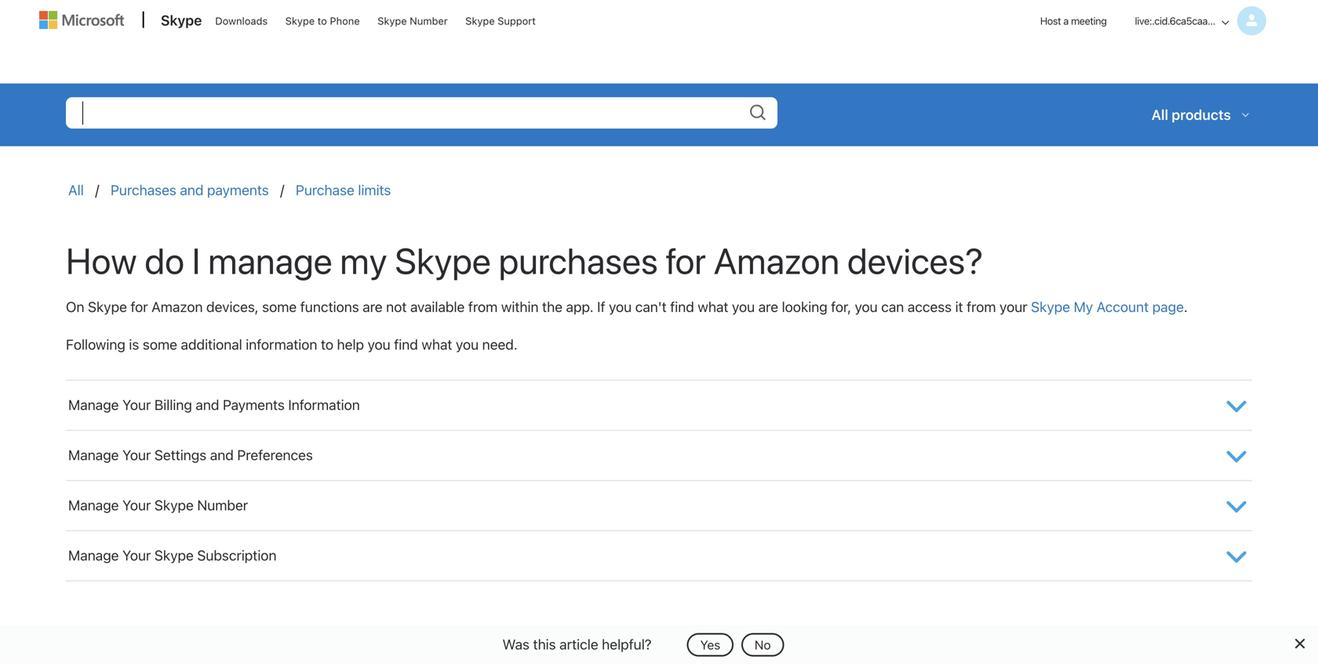 Task type: locate. For each thing, give the bounding box(es) containing it.
skype number
[[378, 15, 448, 27]]

for,
[[831, 299, 851, 315]]

skype left my
[[1031, 299, 1070, 315]]

manage your skype number link
[[68, 491, 1208, 520]]

can't
[[635, 299, 667, 315]]

1 vertical spatial to
[[321, 336, 333, 353]]

None text field
[[66, 97, 778, 129]]

1 horizontal spatial for
[[666, 239, 706, 282]]

some
[[262, 299, 297, 315], [143, 336, 177, 353]]

and for settings
[[210, 447, 234, 464]]

support
[[498, 15, 536, 27]]

0 horizontal spatial what
[[422, 336, 452, 353]]

was
[[503, 636, 530, 653]]

0 vertical spatial to
[[318, 15, 327, 27]]

some up information
[[262, 299, 297, 315]]

phone
[[330, 15, 360, 27]]

1 vertical spatial for
[[131, 299, 148, 315]]

you left looking
[[732, 299, 755, 315]]

menu bar containing host a meeting
[[32, 1, 1286, 83]]

are
[[363, 299, 383, 315], [759, 299, 778, 315]]

do
[[145, 239, 184, 282]]

host
[[1040, 15, 1061, 27]]

from right it
[[967, 299, 996, 315]]

1 your from the top
[[122, 397, 151, 413]]

2 your from the top
[[122, 447, 151, 464]]

to left help
[[321, 336, 333, 353]]

you
[[609, 299, 632, 315], [732, 299, 755, 315], [855, 299, 878, 315], [368, 336, 391, 353], [456, 336, 479, 353]]

1 horizontal spatial are
[[759, 299, 778, 315]]

0 vertical spatial some
[[262, 299, 297, 315]]

1 vertical spatial amazon
[[152, 299, 203, 315]]

information
[[288, 397, 360, 413]]

1 vertical spatial what
[[422, 336, 452, 353]]

0 horizontal spatial amazon
[[152, 299, 203, 315]]

find
[[670, 299, 694, 315], [394, 336, 418, 353]]

1 horizontal spatial amazon
[[714, 239, 840, 282]]

my
[[1074, 299, 1093, 315]]

purchases
[[111, 182, 176, 199]]

manage
[[68, 397, 119, 413], [68, 447, 119, 464], [68, 497, 119, 514], [68, 547, 119, 564]]

account
[[1097, 299, 1149, 315]]

0 vertical spatial what
[[698, 299, 729, 315]]

access
[[908, 299, 952, 315]]

your left billing
[[122, 397, 151, 413]]

your
[[122, 397, 151, 413], [122, 447, 151, 464], [122, 497, 151, 514], [122, 547, 151, 564]]

1 vertical spatial some
[[143, 336, 177, 353]]

skype right on
[[88, 299, 127, 315]]

your down manage your skype number
[[122, 547, 151, 564]]

4 your from the top
[[122, 547, 151, 564]]

your up manage your skype subscription
[[122, 497, 151, 514]]

skype up manage your skype subscription
[[155, 497, 194, 514]]

2 manage from the top
[[68, 447, 119, 464]]

skype
[[161, 12, 202, 29], [285, 15, 315, 27], [378, 15, 407, 27], [466, 15, 495, 27], [395, 239, 491, 282], [88, 299, 127, 315], [1031, 299, 1070, 315], [155, 497, 194, 514], [155, 547, 194, 564]]

0 horizontal spatial some
[[143, 336, 177, 353]]

information
[[246, 336, 317, 353]]

skype to phone link
[[278, 1, 367, 38]]

payments
[[223, 397, 285, 413]]

are left looking
[[759, 299, 778, 315]]

number up subscription at the bottom left of page
[[197, 497, 248, 514]]

all
[[68, 182, 87, 199]]

find down 'not'
[[394, 336, 418, 353]]

1 vertical spatial and
[[196, 397, 219, 413]]

your for manage your billing and payments information
[[122, 397, 151, 413]]

0 horizontal spatial find
[[394, 336, 418, 353]]

and left payments
[[180, 182, 204, 199]]

your for manage your skype subscription
[[122, 547, 151, 564]]

4 manage from the top
[[68, 547, 119, 564]]

purchase limits link
[[296, 182, 391, 199]]

live:.cid.6ca5caa... link
[[1127, 1, 1274, 45]]

how
[[66, 239, 137, 282]]

menu bar
[[32, 1, 1286, 83]]

from left within
[[468, 299, 498, 315]]

your for manage your settings and preferences
[[122, 447, 151, 464]]

you right for,
[[855, 299, 878, 315]]

1 horizontal spatial number
[[410, 15, 448, 27]]

number left skype support at the top left of the page
[[410, 15, 448, 27]]

manage for manage your skype number
[[68, 497, 119, 514]]

0 vertical spatial amazon
[[714, 239, 840, 282]]

1 horizontal spatial some
[[262, 299, 297, 315]]

0 vertical spatial find
[[670, 299, 694, 315]]

available
[[410, 299, 465, 315]]

meeting
[[1071, 15, 1107, 27]]

skype down manage your skype number
[[155, 547, 194, 564]]

microsoft image
[[39, 11, 124, 29]]

manage your skype subscription
[[68, 547, 277, 564]]

is
[[129, 336, 139, 353]]

2 vertical spatial and
[[210, 447, 234, 464]]

from
[[468, 299, 498, 315], [967, 299, 996, 315]]

and
[[180, 182, 204, 199], [196, 397, 219, 413], [210, 447, 234, 464]]

some right is
[[143, 336, 177, 353]]

what
[[698, 299, 729, 315], [422, 336, 452, 353]]

amazon down do
[[152, 299, 203, 315]]

0 horizontal spatial for
[[131, 299, 148, 315]]

amazon
[[714, 239, 840, 282], [152, 299, 203, 315]]

0 horizontal spatial from
[[468, 299, 498, 315]]

0 horizontal spatial are
[[363, 299, 383, 315]]

your for manage your skype number
[[122, 497, 151, 514]]

dismiss the survey image
[[1293, 638, 1306, 651]]

3 your from the top
[[122, 497, 151, 514]]

for up is
[[131, 299, 148, 315]]

manage your settings and preferences link
[[68, 440, 1208, 470]]

you left need.
[[456, 336, 479, 353]]

1 vertical spatial number
[[197, 497, 248, 514]]

live:.cid.6ca5caa...
[[1135, 15, 1216, 27]]

skype number link
[[371, 1, 455, 38]]

what right can't
[[698, 299, 729, 315]]

avatar image
[[1238, 6, 1267, 35]]

a
[[1064, 15, 1069, 27]]

for up can't
[[666, 239, 706, 282]]

and right the settings
[[210, 447, 234, 464]]

following
[[66, 336, 125, 353]]

manage your billing and payments information
[[68, 397, 360, 413]]

find right can't
[[670, 299, 694, 315]]

was this article helpful?
[[503, 636, 652, 653]]

manage your skype subscription link
[[68, 541, 1208, 571]]

your left the settings
[[122, 447, 151, 464]]

downloads
[[215, 15, 268, 27]]

and right billing
[[196, 397, 219, 413]]

yes
[[700, 638, 721, 653]]

for
[[666, 239, 706, 282], [131, 299, 148, 315]]

0 horizontal spatial number
[[197, 497, 248, 514]]

1 horizontal spatial from
[[967, 299, 996, 315]]

are left 'not'
[[363, 299, 383, 315]]

to left phone
[[318, 15, 327, 27]]

1 manage from the top
[[68, 397, 119, 413]]

what down available
[[422, 336, 452, 353]]

number
[[410, 15, 448, 27], [197, 497, 248, 514]]

devices?
[[847, 239, 983, 282]]

on skype for amazon devices, some functions are not available from within the app. if you can't find what you are looking for, you can access it from your skype my account page .
[[66, 299, 1188, 315]]

amazon up looking
[[714, 239, 840, 282]]

1 horizontal spatial find
[[670, 299, 694, 315]]

0 vertical spatial number
[[410, 15, 448, 27]]

1 horizontal spatial what
[[698, 299, 729, 315]]

i
[[192, 239, 200, 282]]

preferences
[[237, 447, 313, 464]]

billing
[[155, 397, 192, 413]]

3 manage from the top
[[68, 497, 119, 514]]

helpful?
[[602, 636, 652, 653]]

devices,
[[206, 299, 259, 315]]

host a meeting
[[1040, 15, 1107, 27]]

to
[[318, 15, 327, 27], [321, 336, 333, 353]]



Task type: vqa. For each thing, say whether or not it's contained in the screenshot.
.
yes



Task type: describe. For each thing, give the bounding box(es) containing it.
manage for manage your billing and payments information
[[68, 397, 119, 413]]

page
[[1153, 299, 1184, 315]]

number inside dropdown button
[[197, 497, 248, 514]]

your
[[1000, 299, 1028, 315]]

yes button
[[687, 634, 734, 657]]

help
[[337, 336, 364, 353]]

the
[[542, 299, 563, 315]]

my
[[340, 239, 387, 282]]

0 vertical spatial and
[[180, 182, 204, 199]]

not
[[386, 299, 407, 315]]

manage your settings and preferences button
[[66, 431, 1252, 480]]

purchases
[[499, 239, 658, 282]]

can
[[881, 299, 904, 315]]

no
[[755, 638, 771, 653]]

manage your settings and preferences
[[68, 447, 313, 464]]

purchases and payments
[[111, 182, 269, 199]]

0 vertical spatial for
[[666, 239, 706, 282]]

2 from from the left
[[967, 299, 996, 315]]

manage your skype subscription button
[[66, 531, 1252, 581]]

this
[[533, 636, 556, 653]]

downloads link
[[208, 1, 275, 38]]

purchase
[[296, 182, 355, 199]]

you right "if"
[[609, 299, 632, 315]]

1 are from the left
[[363, 299, 383, 315]]

within
[[501, 299, 539, 315]]

1 vertical spatial find
[[394, 336, 418, 353]]

functions
[[300, 299, 359, 315]]

payments
[[207, 182, 269, 199]]

how do i manage my skype purchases for amazon devices?
[[66, 239, 983, 282]]

limits
[[358, 182, 391, 199]]

skype support
[[466, 15, 536, 27]]

if
[[597, 299, 605, 315]]

manage your billing and payments information button
[[66, 381, 1252, 430]]

on
[[66, 299, 84, 315]]

you right help
[[368, 336, 391, 353]]

all link
[[68, 182, 87, 199]]

following is some additional information to help you find what you need.
[[66, 336, 518, 353]]

1 from from the left
[[468, 299, 498, 315]]

manage
[[208, 239, 332, 282]]

skype to phone
[[285, 15, 360, 27]]

skype up available
[[395, 239, 491, 282]]

manage your skype number button
[[66, 481, 1252, 531]]

skype right phone
[[378, 15, 407, 27]]

manage your skype number
[[68, 497, 248, 514]]

app.
[[566, 299, 594, 315]]

additional
[[181, 336, 242, 353]]

settings
[[155, 447, 207, 464]]

no button
[[741, 634, 784, 657]]

manage for manage your skype subscription
[[68, 547, 119, 564]]

skype link
[[153, 1, 207, 43]]

purchases and payments link
[[111, 182, 269, 199]]

looking
[[782, 299, 828, 315]]

manage for manage your settings and preferences
[[68, 447, 119, 464]]

skype support link
[[458, 1, 543, 38]]

host a meeting link
[[1028, 1, 1119, 41]]

need.
[[482, 336, 518, 353]]

subscription
[[197, 547, 277, 564]]

2 are from the left
[[759, 299, 778, 315]]

manage your billing and payments information link
[[68, 390, 1208, 420]]

skype left downloads "link"
[[161, 12, 202, 29]]

article
[[560, 636, 598, 653]]

skype left support at the left top
[[466, 15, 495, 27]]

it
[[955, 299, 963, 315]]

skype left phone
[[285, 15, 315, 27]]

purchase limits
[[296, 182, 391, 199]]

.
[[1184, 299, 1188, 315]]

skype my account page link
[[1031, 299, 1184, 315]]

and for billing
[[196, 397, 219, 413]]



